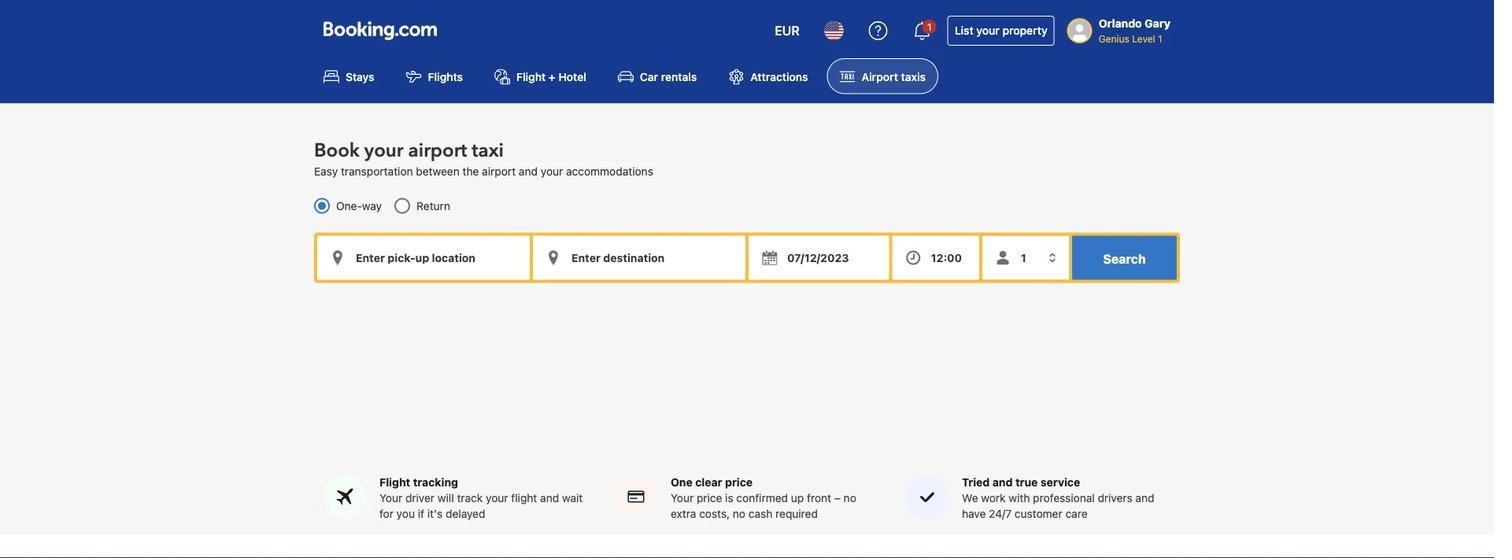 Task type: describe. For each thing, give the bounding box(es) containing it.
1 vertical spatial no
[[733, 507, 746, 520]]

Enter destination text field
[[533, 236, 746, 280]]

0 vertical spatial airport
[[408, 138, 467, 164]]

07/12/2023
[[787, 251, 849, 264]]

will
[[438, 492, 454, 505]]

stays
[[346, 70, 374, 83]]

one clear price your price is confirmed up front – no extra costs, no cash required
[[671, 476, 856, 520]]

eur button
[[766, 12, 809, 50]]

property
[[1003, 24, 1048, 37]]

07/12/2023 button
[[749, 236, 889, 280]]

transportation
[[341, 164, 413, 177]]

required
[[776, 507, 818, 520]]

for
[[379, 507, 394, 520]]

your inside "flight tracking your driver will track your flight and wait for you if it's delayed"
[[379, 492, 402, 505]]

flight
[[511, 492, 537, 505]]

+
[[549, 70, 556, 83]]

have
[[962, 507, 986, 520]]

1 vertical spatial price
[[697, 492, 722, 505]]

accommodations
[[566, 164, 653, 177]]

car rentals link
[[605, 58, 710, 94]]

if
[[418, 507, 424, 520]]

clear
[[695, 476, 722, 489]]

list your property link
[[948, 16, 1055, 46]]

airport taxis link
[[827, 58, 938, 94]]

front
[[807, 492, 831, 505]]

airport taxis
[[862, 70, 926, 83]]

12:00
[[931, 251, 962, 264]]

way
[[362, 199, 382, 212]]

1 horizontal spatial airport
[[482, 164, 516, 177]]

one
[[671, 476, 693, 489]]

the
[[463, 164, 479, 177]]

your left accommodations
[[541, 164, 563, 177]]

flight for flight tracking your driver will track your flight and wait for you if it's delayed
[[379, 476, 410, 489]]

wait
[[562, 492, 583, 505]]

orlando
[[1099, 17, 1142, 30]]

one-way
[[336, 199, 382, 212]]

costs,
[[699, 507, 730, 520]]

you
[[397, 507, 415, 520]]

care
[[1066, 507, 1088, 520]]

between
[[416, 164, 460, 177]]

flight + hotel link
[[482, 58, 599, 94]]

and inside "book your airport taxi easy transportation between the airport and your accommodations"
[[519, 164, 538, 177]]

your right list
[[977, 24, 1000, 37]]

orlando gary genius level 1
[[1099, 17, 1171, 44]]

it's
[[427, 507, 443, 520]]

1 inside orlando gary genius level 1
[[1158, 33, 1162, 44]]

rentals
[[661, 70, 697, 83]]

one-
[[336, 199, 362, 212]]

book your airport taxi easy transportation between the airport and your accommodations
[[314, 138, 653, 177]]

gary
[[1145, 17, 1171, 30]]

flight tracking your driver will track your flight and wait for you if it's delayed
[[379, 476, 583, 520]]

booking.com online hotel reservations image
[[324, 21, 437, 40]]

track
[[457, 492, 483, 505]]

flight + hotel
[[517, 70, 586, 83]]

tried and true service we work with professional drivers and have 24/7 customer care
[[962, 476, 1155, 520]]



Task type: vqa. For each thing, say whether or not it's contained in the screenshot.
Flight inside the 'link'
yes



Task type: locate. For each thing, give the bounding box(es) containing it.
tried
[[962, 476, 990, 489]]

your inside "flight tracking your driver will track your flight and wait for you if it's delayed"
[[486, 492, 508, 505]]

airport up between at the left
[[408, 138, 467, 164]]

0 horizontal spatial your
[[379, 492, 402, 505]]

car rentals
[[640, 70, 697, 83]]

flights link
[[393, 58, 476, 94]]

2 your from the left
[[671, 492, 694, 505]]

customer
[[1015, 507, 1063, 520]]

price up is
[[725, 476, 753, 489]]

extra
[[671, 507, 696, 520]]

your right track
[[486, 492, 508, 505]]

price down clear
[[697, 492, 722, 505]]

no right –
[[844, 492, 856, 505]]

flight left +
[[517, 70, 546, 83]]

your
[[379, 492, 402, 505], [671, 492, 694, 505]]

flight up driver
[[379, 476, 410, 489]]

list
[[955, 24, 974, 37]]

and left the wait
[[540, 492, 559, 505]]

1 your from the left
[[379, 492, 402, 505]]

price
[[725, 476, 753, 489], [697, 492, 722, 505]]

hotel
[[559, 70, 586, 83]]

search button
[[1072, 236, 1177, 280]]

cash
[[749, 507, 773, 520]]

1 horizontal spatial flight
[[517, 70, 546, 83]]

book
[[314, 138, 360, 164]]

true
[[1016, 476, 1038, 489]]

and
[[519, 164, 538, 177], [993, 476, 1013, 489], [540, 492, 559, 505], [1136, 492, 1155, 505]]

easy
[[314, 164, 338, 177]]

return
[[417, 199, 450, 212]]

stays link
[[311, 58, 387, 94]]

driver
[[405, 492, 435, 505]]

Enter pick-up location text field
[[317, 236, 530, 280]]

with
[[1009, 492, 1030, 505]]

eur
[[775, 23, 800, 38]]

work
[[981, 492, 1006, 505]]

confirmed
[[737, 492, 788, 505]]

–
[[834, 492, 841, 505]]

1 button
[[904, 12, 941, 50]]

flights
[[428, 70, 463, 83]]

flight for flight + hotel
[[517, 70, 546, 83]]

and up the work
[[993, 476, 1013, 489]]

search
[[1103, 251, 1146, 266]]

your down one
[[671, 492, 694, 505]]

your up for
[[379, 492, 402, 505]]

up
[[791, 492, 804, 505]]

your
[[977, 24, 1000, 37], [364, 138, 404, 164], [541, 164, 563, 177], [486, 492, 508, 505]]

and right drivers
[[1136, 492, 1155, 505]]

1 horizontal spatial price
[[725, 476, 753, 489]]

flight inside "flight tracking your driver will track your flight and wait for you if it's delayed"
[[379, 476, 410, 489]]

level
[[1132, 33, 1155, 44]]

attractions link
[[716, 58, 821, 94]]

service
[[1041, 476, 1080, 489]]

0 horizontal spatial price
[[697, 492, 722, 505]]

and inside "flight tracking your driver will track your flight and wait for you if it's delayed"
[[540, 492, 559, 505]]

0 horizontal spatial 1
[[927, 21, 932, 32]]

0 horizontal spatial airport
[[408, 138, 467, 164]]

24/7
[[989, 507, 1012, 520]]

we
[[962, 492, 978, 505]]

no
[[844, 492, 856, 505], [733, 507, 746, 520]]

list your property
[[955, 24, 1048, 37]]

0 vertical spatial price
[[725, 476, 753, 489]]

airport down taxi
[[482, 164, 516, 177]]

no down is
[[733, 507, 746, 520]]

airport
[[862, 70, 898, 83]]

1 inside button
[[927, 21, 932, 32]]

flight
[[517, 70, 546, 83], [379, 476, 410, 489]]

1 down gary
[[1158, 33, 1162, 44]]

tracking
[[413, 476, 458, 489]]

1 vertical spatial 1
[[1158, 33, 1162, 44]]

car
[[640, 70, 658, 83]]

0 vertical spatial 1
[[927, 21, 932, 32]]

is
[[725, 492, 734, 505]]

1 horizontal spatial no
[[844, 492, 856, 505]]

0 horizontal spatial flight
[[379, 476, 410, 489]]

1 vertical spatial airport
[[482, 164, 516, 177]]

taxis
[[901, 70, 926, 83]]

1
[[927, 21, 932, 32], [1158, 33, 1162, 44]]

airport
[[408, 138, 467, 164], [482, 164, 516, 177]]

and right the
[[519, 164, 538, 177]]

0 vertical spatial no
[[844, 492, 856, 505]]

0 horizontal spatial no
[[733, 507, 746, 520]]

1 left list
[[927, 21, 932, 32]]

12:00 button
[[893, 236, 979, 280]]

drivers
[[1098, 492, 1133, 505]]

your inside one clear price your price is confirmed up front – no extra costs, no cash required
[[671, 492, 694, 505]]

0 vertical spatial flight
[[517, 70, 546, 83]]

1 vertical spatial flight
[[379, 476, 410, 489]]

delayed
[[446, 507, 485, 520]]

1 horizontal spatial your
[[671, 492, 694, 505]]

taxi
[[472, 138, 504, 164]]

professional
[[1033, 492, 1095, 505]]

genius
[[1099, 33, 1130, 44]]

attractions
[[751, 70, 808, 83]]

your up transportation at the top of the page
[[364, 138, 404, 164]]

1 horizontal spatial 1
[[1158, 33, 1162, 44]]



